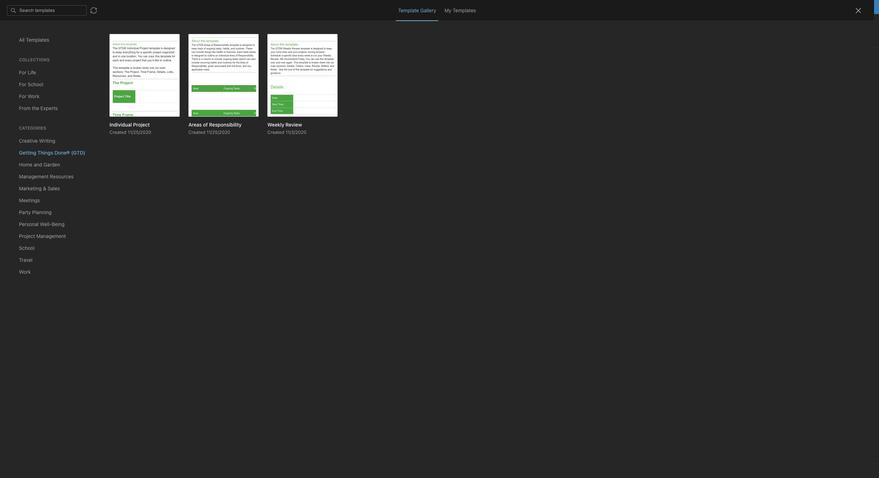 Task type: locate. For each thing, give the bounding box(es) containing it.
insert image
[[5, 34, 36, 44]]

your
[[433, 4, 443, 10]]

first notebook button
[[21, 18, 64, 27]]

share button
[[837, 17, 862, 28]]

devices.
[[445, 4, 464, 10]]

anytime.
[[482, 4, 501, 10]]

collapse note image
[[5, 18, 13, 27]]

alignment image
[[332, 34, 350, 44]]

font family image
[[160, 34, 193, 44]]

share
[[843, 19, 856, 25]]

Note Editor text field
[[0, 0, 879, 479]]

only you
[[812, 19, 831, 25]]

sync
[[398, 4, 409, 10]]



Task type: describe. For each thing, give the bounding box(es) containing it.
only
[[812, 19, 822, 25]]

first notebook
[[30, 20, 62, 25]]

first
[[30, 20, 40, 25]]

highlight image
[[265, 34, 282, 44]]

font size image
[[194, 34, 212, 44]]

sync across all your devices. cancel anytime.
[[398, 4, 501, 10]]

note window element
[[0, 0, 879, 479]]

across
[[411, 4, 426, 10]]

cancel
[[465, 4, 480, 10]]

font color image
[[214, 34, 231, 44]]

notebook
[[41, 20, 62, 25]]

all
[[427, 4, 432, 10]]

you
[[823, 19, 831, 25]]

heading level image
[[122, 34, 158, 44]]



Task type: vqa. For each thing, say whether or not it's contained in the screenshot.
'Note Window' element
yes



